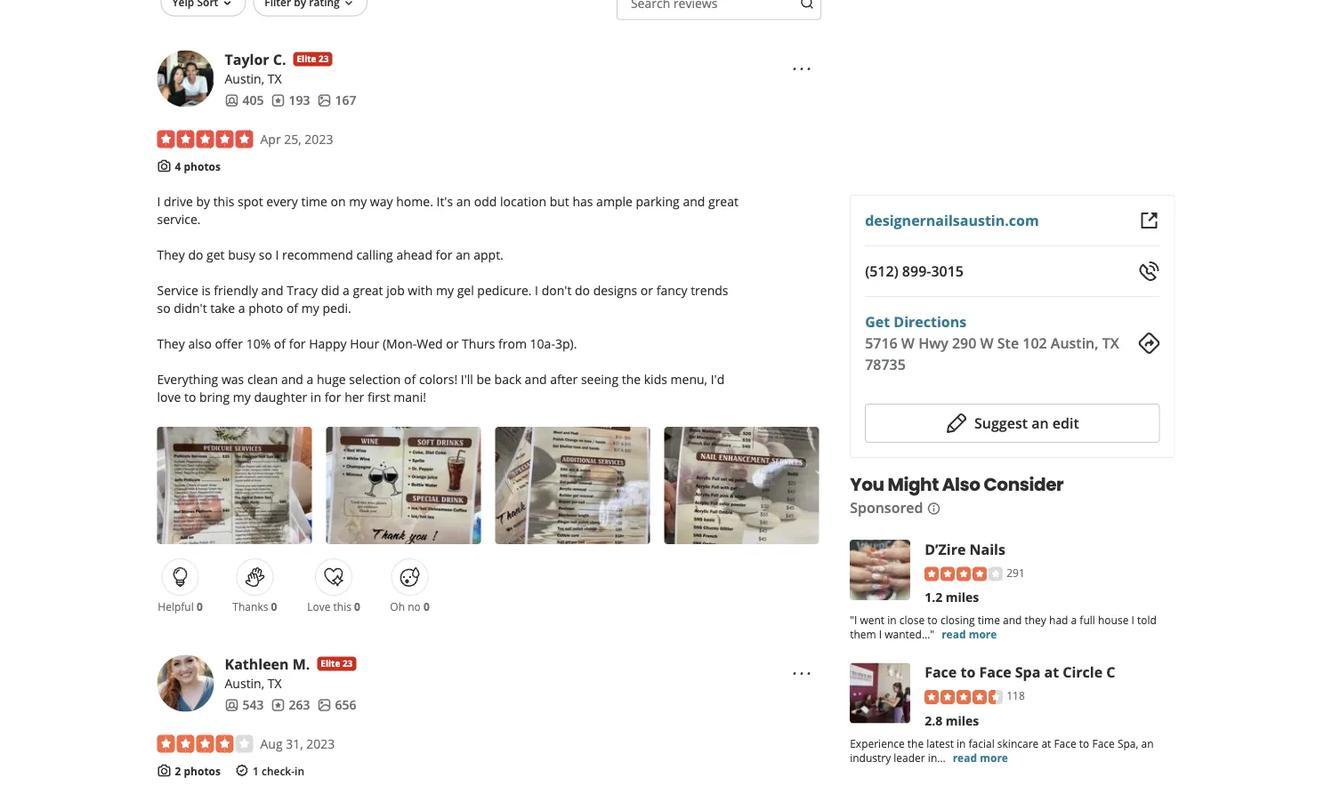 Task type: describe. For each thing, give the bounding box(es) containing it.
16 chevron down v2 image
[[342, 0, 356, 10]]

drive
[[164, 193, 193, 210]]

an left the appt.
[[456, 246, 470, 263]]

edit
[[1053, 414, 1079, 433]]

10%
[[246, 335, 271, 352]]

24 directions v2 image
[[1139, 333, 1160, 355]]

everything
[[157, 371, 218, 388]]

face to face spa at circle c link
[[925, 663, 1116, 682]]

photo
[[249, 300, 283, 316]]

austin, for kathleen m.
[[225, 676, 264, 692]]

tx for m.
[[268, 676, 282, 692]]

an inside suggest an edit button
[[1032, 414, 1049, 433]]

24 external link v2 image
[[1139, 210, 1160, 232]]

but
[[550, 193, 569, 210]]

23 for taylor c.
[[319, 53, 329, 65]]

you
[[850, 473, 884, 498]]

experience
[[850, 736, 905, 751]]

designernailsaustin.com link
[[865, 211, 1039, 230]]

to inside experience the latest in facial skincare at face to face spa, an industry leader in…
[[1079, 736, 1090, 751]]

the inside experience the latest in facial skincare at face to face spa, an industry leader in…
[[908, 736, 924, 751]]

the inside everything was clean and a huge selection of colors! i'll be back and after seeing the kids menu, i'd love to bring my daughter in for her first mani!
[[622, 371, 641, 388]]

1 w from the left
[[901, 334, 915, 353]]

656
[[335, 697, 356, 714]]

is
[[202, 282, 211, 299]]

experience the latest in facial skincare at face to face spa, an industry leader in…
[[850, 736, 1154, 765]]

offer
[[215, 335, 243, 352]]

take
[[210, 300, 235, 316]]

her
[[345, 389, 364, 405]]

hour
[[350, 335, 379, 352]]

tx for c.
[[268, 70, 282, 87]]

industry
[[850, 751, 891, 765]]

suggest an edit button
[[865, 404, 1160, 444]]

apr
[[260, 131, 281, 148]]

was
[[222, 371, 244, 388]]

might
[[888, 473, 939, 498]]

house
[[1098, 613, 1129, 628]]

so inside service is friendly and tracy did a great job with my gel pedicure. i don't do designs or fancy trends so didn't take a photo of my pedi.
[[157, 300, 171, 316]]

5716
[[865, 334, 898, 353]]

way
[[370, 193, 393, 210]]

102
[[1023, 334, 1047, 353]]

1 0 from the left
[[197, 600, 203, 615]]

at inside experience the latest in facial skincare at face to face spa, an industry leader in…
[[1042, 736, 1051, 751]]

tx inside get directions 5716 w hwy 290 w ste 102 austin, tx 78735
[[1102, 334, 1119, 353]]

went
[[860, 613, 885, 628]]

taylor c.
[[225, 50, 286, 69]]

everything was clean and a huge selection of colors! i'll be back and after seeing the kids menu, i'd love to bring my daughter in for her first mani!
[[157, 371, 725, 405]]

my left gel on the left top of the page
[[436, 282, 454, 299]]

photos for 4 photos
[[184, 159, 221, 174]]

1 horizontal spatial so
[[259, 246, 272, 263]]

i'll
[[461, 371, 473, 388]]

ahead
[[396, 246, 433, 263]]

friendly
[[214, 282, 258, 299]]

16 photos v2 image for taylor c.
[[317, 93, 331, 108]]

wed
[[417, 335, 443, 352]]

job
[[386, 282, 405, 299]]

austin, for taylor c.
[[225, 70, 264, 87]]

designernailsaustin.com
[[865, 211, 1039, 230]]

kathleen
[[225, 655, 289, 674]]

a inside "i went in close to closing time and they had a full house i told them i wanted…"
[[1071, 613, 1077, 628]]

1.2 miles
[[925, 589, 979, 606]]

suggest
[[975, 414, 1028, 433]]

in inside everything was clean and a huge selection of colors! i'll be back and after seeing the kids menu, i'd love to bring my daughter in for her first mani!
[[310, 389, 321, 405]]

check-
[[262, 764, 295, 779]]

c
[[1107, 663, 1116, 682]]

told
[[1137, 613, 1157, 628]]

2 0 from the left
[[271, 600, 277, 615]]

hwy
[[919, 334, 949, 353]]

miles for d'zire
[[946, 589, 979, 606]]

24 phone v2 image
[[1139, 261, 1160, 283]]

4.5 star rating image
[[925, 691, 1003, 705]]

latest
[[927, 736, 954, 751]]

face to face spa at circle c
[[925, 663, 1116, 682]]

in inside experience the latest in facial skincare at face to face spa, an industry leader in…
[[957, 736, 966, 751]]

i left told
[[1132, 613, 1135, 628]]

read for d'zire
[[942, 628, 966, 642]]

(0 reactions) element for thanks 0
[[271, 600, 277, 615]]

no
[[408, 600, 421, 615]]

2 horizontal spatial for
[[436, 246, 453, 263]]

(512)
[[865, 262, 899, 281]]

1 vertical spatial or
[[446, 335, 459, 352]]

23 for kathleen m.
[[343, 658, 353, 670]]

on
[[331, 193, 346, 210]]

by
[[196, 193, 210, 210]]

friends element for taylor c.
[[225, 91, 264, 109]]

friends element for kathleen m.
[[225, 696, 264, 714]]

love
[[157, 389, 181, 405]]

get directions link
[[865, 313, 967, 332]]

ample
[[596, 193, 633, 210]]

2 photos
[[175, 764, 221, 779]]

this inside i drive by this spot every time on my way home. it's an odd location but has ample parking and great service.
[[213, 193, 234, 210]]

0 vertical spatial do
[[188, 246, 203, 263]]

circle
[[1063, 663, 1103, 682]]

16 review v2 image for taylor
[[271, 93, 285, 108]]

service.
[[157, 211, 201, 227]]

love this 0
[[307, 600, 360, 615]]

appt.
[[474, 246, 504, 263]]

1
[[253, 764, 259, 779]]

they for they do get busy so i recommend calling ahead for an appt.
[[157, 246, 185, 263]]

10a-
[[530, 335, 555, 352]]

more for to
[[980, 751, 1008, 765]]

get
[[207, 246, 225, 263]]

"i went in close to closing time and they had a full house i told them i wanted…"
[[850, 613, 1157, 642]]

thanks 0
[[233, 600, 277, 615]]

3015
[[931, 262, 964, 281]]

did
[[321, 282, 340, 299]]

and inside "i went in close to closing time and they had a full house i told them i wanted…"
[[1003, 613, 1022, 628]]

my inside everything was clean and a huge selection of colors! i'll be back and after seeing the kids menu, i'd love to bring my daughter in for her first mani!
[[233, 389, 251, 405]]

543
[[243, 697, 264, 714]]

an inside i drive by this spot every time on my way home. it's an odd location but has ample parking and great service.
[[456, 193, 471, 210]]

parking
[[636, 193, 680, 210]]

colors!
[[419, 371, 458, 388]]

get directions 5716 w hwy 290 w ste 102 austin, tx 78735
[[865, 313, 1119, 375]]

31,
[[286, 736, 303, 753]]

i drive by this spot every time on my way home. it's an odd location but has ample parking and great service.
[[157, 193, 739, 227]]

elite 23 link for taylor c.
[[293, 52, 332, 66]]

899-
[[902, 262, 931, 281]]

austin, inside get directions 5716 w hwy 290 w ste 102 austin, tx 78735
[[1051, 334, 1099, 353]]

close
[[900, 613, 925, 628]]

263
[[289, 697, 310, 714]]

of inside everything was clean and a huge selection of colors! i'll be back and after seeing the kids menu, i'd love to bring my daughter in for her first mani!
[[404, 371, 416, 388]]

facial
[[969, 736, 995, 751]]

16 camera v2 image for 4 photos
[[157, 159, 171, 173]]

fancy
[[657, 282, 688, 299]]

nails
[[970, 540, 1006, 559]]

great inside service is friendly and tracy did a great job with my gel pedicure. i don't do designs or fancy trends so didn't take a photo of my pedi.
[[353, 282, 383, 299]]

aug
[[260, 736, 283, 753]]

4 photos
[[175, 159, 221, 174]]

time for closing
[[978, 613, 1000, 628]]

read more link for nails
[[942, 628, 997, 642]]

designs
[[593, 282, 637, 299]]



Task type: vqa. For each thing, say whether or not it's contained in the screenshot.
First Name text box
no



Task type: locate. For each thing, give the bounding box(es) containing it.
0 vertical spatial elite
[[297, 53, 316, 65]]

1 vertical spatial reviews element
[[271, 696, 310, 714]]

2 16 review v2 image from the top
[[271, 699, 285, 713]]

for inside everything was clean and a huge selection of colors! i'll be back and after seeing the kids menu, i'd love to bring my daughter in for her first mani!
[[325, 389, 341, 405]]

16 camera v2 image left 2 on the left of the page
[[157, 764, 171, 778]]

0 vertical spatial read more link
[[942, 628, 997, 642]]

photos element right 263
[[317, 696, 356, 714]]

(0 reactions) element
[[197, 600, 203, 615], [271, 600, 277, 615], [354, 600, 360, 615], [424, 600, 430, 615]]

1 horizontal spatial 23
[[343, 658, 353, 670]]

16 camera v2 image
[[157, 159, 171, 173], [157, 764, 171, 778]]

in down aug 31, 2023
[[295, 764, 304, 779]]

busy
[[228, 246, 255, 263]]

at
[[1044, 663, 1059, 682], [1042, 736, 1051, 751]]

also
[[188, 335, 212, 352]]

(0 reactions) element for helpful 0
[[197, 600, 203, 615]]

1 vertical spatial 4 star rating image
[[157, 736, 253, 753]]

sponsored
[[850, 499, 923, 518]]

also
[[942, 473, 980, 498]]

austin, down taylor
[[225, 70, 264, 87]]

elite 23 austin, tx for m.
[[225, 658, 353, 692]]

of down tracy
[[286, 300, 298, 316]]

1 photos from the top
[[184, 159, 221, 174]]

great
[[708, 193, 739, 210], [353, 282, 383, 299]]

16 review v2 image left 263
[[271, 699, 285, 713]]

16 check in v2 image
[[235, 764, 249, 778]]

an
[[456, 193, 471, 210], [456, 246, 470, 263], [1032, 414, 1049, 433], [1141, 736, 1154, 751]]

read more link for to
[[953, 751, 1008, 765]]

1 vertical spatial they
[[157, 335, 185, 352]]

read down 1.2 miles
[[942, 628, 966, 642]]

spa
[[1015, 663, 1041, 682]]

menu image
[[791, 664, 813, 685]]

menu image
[[791, 58, 813, 80]]

seeing
[[581, 371, 619, 388]]

ste
[[998, 334, 1019, 353]]

a right did
[[343, 282, 350, 299]]

(0 reactions) element right the no
[[424, 600, 430, 615]]

face up 118
[[979, 663, 1012, 682]]

0 vertical spatial this
[[213, 193, 234, 210]]

0 vertical spatial read
[[942, 628, 966, 642]]

1 vertical spatial time
[[978, 613, 1000, 628]]

photos element for taylor c.
[[317, 91, 356, 109]]

1 horizontal spatial 4 star rating image
[[925, 568, 1003, 582]]

1 vertical spatial 16 review v2 image
[[271, 699, 285, 713]]

reviews element
[[271, 91, 310, 109], [271, 696, 310, 714]]

mani!
[[394, 389, 426, 405]]

they also offer 10% of for happy hour (mon-wed or thurs from 10a-3p).
[[157, 335, 577, 352]]

(mon-
[[383, 335, 417, 352]]

2023 for taylor c.
[[305, 131, 333, 148]]

they do get busy so i recommend calling ahead for an appt.
[[157, 246, 504, 263]]

the left kids at the top of the page
[[622, 371, 641, 388]]

miles down '4.5 star rating' image on the right of the page
[[946, 712, 979, 729]]

1 (0 reactions) element from the left
[[197, 600, 203, 615]]

0 horizontal spatial w
[[901, 334, 915, 353]]

do
[[188, 246, 203, 263], [575, 282, 590, 299]]

be
[[477, 371, 491, 388]]

face left 'spa,'
[[1092, 736, 1115, 751]]

4 photos link
[[175, 159, 221, 174]]

1 horizontal spatial for
[[325, 389, 341, 405]]

taylor
[[225, 50, 269, 69]]

0 vertical spatial 4 star rating image
[[925, 568, 1003, 582]]

time left "on"
[[301, 193, 327, 210]]

3 0 from the left
[[354, 600, 360, 615]]

0 vertical spatial 23
[[319, 53, 329, 65]]

helpful
[[158, 600, 194, 615]]

to right close
[[928, 613, 938, 628]]

photos element
[[317, 91, 356, 109], [317, 696, 356, 714]]

4 0 from the left
[[424, 600, 430, 615]]

1 check-in
[[253, 764, 304, 779]]

0 horizontal spatial do
[[188, 246, 203, 263]]

2 reviews element from the top
[[271, 696, 310, 714]]

d'zire nails
[[925, 540, 1006, 559]]

1 horizontal spatial elite
[[321, 658, 340, 670]]

1 vertical spatial 16 camera v2 image
[[157, 764, 171, 778]]

0 horizontal spatial or
[[446, 335, 459, 352]]

2 16 camera v2 image from the top
[[157, 764, 171, 778]]

0 right thanks
[[271, 600, 277, 615]]

0 vertical spatial elite 23 austin, tx
[[225, 53, 329, 87]]

reviews element right 405
[[271, 91, 310, 109]]

23 right c.
[[319, 53, 329, 65]]

miles up "closing"
[[946, 589, 979, 606]]

1 photos element from the top
[[317, 91, 356, 109]]

elite right m.
[[321, 658, 340, 670]]

1 vertical spatial elite 23 link
[[317, 657, 356, 672]]

1 vertical spatial great
[[353, 282, 383, 299]]

don't
[[542, 282, 572, 299]]

face up '4.5 star rating' image on the right of the page
[[925, 663, 957, 682]]

1 vertical spatial austin,
[[1051, 334, 1099, 353]]

of inside service is friendly and tracy did a great job with my gel pedicure. i don't do designs or fancy trends so didn't take a photo of my pedi.
[[286, 300, 298, 316]]

16 photos v2 image left 656
[[317, 699, 331, 713]]

(0 reactions) element right thanks
[[271, 600, 277, 615]]

elite 23 link right c.
[[293, 52, 332, 66]]

i left don't
[[535, 282, 538, 299]]

i inside service is friendly and tracy did a great job with my gel pedicure. i don't do designs or fancy trends so didn't take a photo of my pedi.
[[535, 282, 538, 299]]

1 miles from the top
[[946, 589, 979, 606]]

0 vertical spatial time
[[301, 193, 327, 210]]

4 star rating image up 2 photos link
[[157, 736, 253, 753]]

16 camera v2 image left 4
[[157, 159, 171, 173]]

elite 23 austin, tx for c.
[[225, 53, 329, 87]]

do left get on the left of page
[[188, 246, 203, 263]]

closing
[[941, 613, 975, 628]]

2 elite 23 austin, tx from the top
[[225, 658, 353, 692]]

for right ahead
[[436, 246, 453, 263]]

0 horizontal spatial for
[[289, 335, 306, 352]]

1 horizontal spatial time
[[978, 613, 1000, 628]]

this right love
[[333, 600, 352, 615]]

friends element
[[225, 91, 264, 109], [225, 696, 264, 714]]

1 vertical spatial this
[[333, 600, 352, 615]]

i left drive
[[157, 193, 161, 210]]

and left they
[[1003, 613, 1022, 628]]

of
[[286, 300, 298, 316], [274, 335, 286, 352], [404, 371, 416, 388]]

2023
[[305, 131, 333, 148], [306, 736, 335, 753]]

they
[[1025, 613, 1047, 628]]

wanted…"
[[885, 628, 935, 642]]

1 vertical spatial of
[[274, 335, 286, 352]]

0 horizontal spatial this
[[213, 193, 234, 210]]

1 vertical spatial more
[[980, 751, 1008, 765]]

tx down kathleen m.
[[268, 676, 282, 692]]

16 review v2 image for kathleen
[[271, 699, 285, 713]]

2023 right 25,
[[305, 131, 333, 148]]

elite 23 link
[[293, 52, 332, 66], [317, 657, 356, 672]]

2 vertical spatial tx
[[268, 676, 282, 692]]

and right parking
[[683, 193, 705, 210]]

first
[[368, 389, 390, 405]]

calling
[[356, 246, 393, 263]]

2 photos element from the top
[[317, 696, 356, 714]]

read more down 1.2 miles
[[942, 628, 997, 642]]

0 vertical spatial 16 photos v2 image
[[317, 93, 331, 108]]

1 reviews element from the top
[[271, 91, 310, 109]]

0 vertical spatial reviews element
[[271, 91, 310, 109]]

0 right love
[[354, 600, 360, 615]]

love
[[307, 600, 331, 615]]

2 w from the left
[[980, 334, 994, 353]]

2 photos link
[[175, 764, 221, 779]]

1 vertical spatial the
[[908, 736, 924, 751]]

for down huge at the left
[[325, 389, 341, 405]]

0 horizontal spatial so
[[157, 300, 171, 316]]

in right the went on the bottom right of the page
[[888, 613, 897, 628]]

1 elite 23 austin, tx from the top
[[225, 53, 329, 87]]

1 16 photos v2 image from the top
[[317, 93, 331, 108]]

to left 'spa,'
[[1079, 736, 1090, 751]]

1 vertical spatial so
[[157, 300, 171, 316]]

face to face spa at circle c image
[[850, 664, 911, 724]]

0 vertical spatial photos element
[[317, 91, 356, 109]]

reviews element for c.
[[271, 91, 310, 109]]

happy
[[309, 335, 347, 352]]

a inside everything was clean and a huge selection of colors! i'll be back and after seeing the kids menu, i'd love to bring my daughter in for her first mani!
[[307, 371, 314, 388]]

and up photo
[[261, 282, 284, 299]]

austin,
[[225, 70, 264, 87], [1051, 334, 1099, 353], [225, 676, 264, 692]]

time right "closing"
[[978, 613, 1000, 628]]

the
[[622, 371, 641, 388], [908, 736, 924, 751]]

2 friends element from the top
[[225, 696, 264, 714]]

photo of taylor c. image
[[157, 50, 214, 107]]

time for every
[[301, 193, 327, 210]]

1 vertical spatial 23
[[343, 658, 353, 670]]

16 friends v2 image
[[225, 699, 239, 713]]

4 star rating image down d'zire nails link
[[925, 568, 1003, 582]]

reviews element containing 193
[[271, 91, 310, 109]]

1 vertical spatial do
[[575, 282, 590, 299]]

2 miles from the top
[[946, 712, 979, 729]]

they up service
[[157, 246, 185, 263]]

reviews element containing 263
[[271, 696, 310, 714]]

1 vertical spatial miles
[[946, 712, 979, 729]]

0 right helpful
[[197, 600, 203, 615]]

photo of kathleen m. image
[[157, 656, 214, 712]]

(0 reactions) element right helpful
[[197, 600, 203, 615]]

0 vertical spatial great
[[708, 193, 739, 210]]

photos right 2 on the left of the page
[[184, 764, 221, 779]]

read more right "in…"
[[953, 751, 1008, 765]]

they for they also offer 10% of for happy hour (mon-wed or thurs from 10a-3p).
[[157, 335, 185, 352]]

1 vertical spatial at
[[1042, 736, 1051, 751]]

1 horizontal spatial this
[[333, 600, 352, 615]]

0 vertical spatial read more
[[942, 628, 997, 642]]

16 chevron down v2 image
[[220, 0, 234, 10]]

1 16 camera v2 image from the top
[[157, 159, 171, 173]]

2 photos from the top
[[184, 764, 221, 779]]

1 vertical spatial read
[[953, 751, 977, 765]]

(0 reactions) element for oh no 0
[[424, 600, 430, 615]]

full
[[1080, 613, 1095, 628]]

face right skincare
[[1054, 736, 1077, 751]]

0 vertical spatial elite 23 link
[[293, 52, 332, 66]]

(0 reactions) element for love this 0
[[354, 600, 360, 615]]

0 vertical spatial 16 camera v2 image
[[157, 159, 171, 173]]

this
[[213, 193, 234, 210], [333, 600, 352, 615]]

16 info v2 image
[[927, 502, 941, 516]]

my inside i drive by this spot every time on my way home. it's an odd location but has ample parking and great service.
[[349, 193, 367, 210]]

1 16 review v2 image from the top
[[271, 93, 285, 108]]

kathleen m.
[[225, 655, 310, 674]]

a left "full"
[[1071, 613, 1077, 628]]

405
[[243, 92, 264, 109]]

4 star rating image for aug 31, 2023
[[157, 736, 253, 753]]

photos for 2 photos
[[184, 764, 221, 779]]

0 horizontal spatial elite
[[297, 53, 316, 65]]

2 vertical spatial of
[[404, 371, 416, 388]]

and right the back
[[525, 371, 547, 388]]

every
[[266, 193, 298, 210]]

reviews element for m.
[[271, 696, 310, 714]]

0 vertical spatial 2023
[[305, 131, 333, 148]]

0 vertical spatial tx
[[268, 70, 282, 87]]

in inside "i went in close to closing time and they had a full house i told them i wanted…"
[[888, 613, 897, 628]]

i inside i drive by this spot every time on my way home. it's an odd location but has ample parking and great service.
[[157, 193, 161, 210]]

0 horizontal spatial great
[[353, 282, 383, 299]]

4 star rating image
[[925, 568, 1003, 582], [157, 736, 253, 753]]

0 horizontal spatial 23
[[319, 53, 329, 65]]

elite 23 austin, tx
[[225, 53, 329, 87], [225, 658, 353, 692]]

this right by at the left top
[[213, 193, 234, 210]]

1 vertical spatial elite
[[321, 658, 340, 670]]

photos right 4
[[184, 159, 221, 174]]

elite 23 link for kathleen m.
[[317, 657, 356, 672]]

(512) 899-3015
[[865, 262, 964, 281]]

helpful 0
[[158, 600, 203, 615]]

i right busy
[[275, 246, 279, 263]]

a left huge at the left
[[307, 371, 314, 388]]

kathleen m. link
[[225, 655, 310, 674]]

photos element containing 167
[[317, 91, 356, 109]]

read more for to
[[953, 751, 1008, 765]]

0 vertical spatial of
[[286, 300, 298, 316]]

1 vertical spatial 2023
[[306, 736, 335, 753]]

1 vertical spatial read more link
[[953, 751, 1008, 765]]

time inside i drive by this spot every time on my way home. it's an odd location but has ample parking and great service.
[[301, 193, 327, 210]]

elite for taylor c.
[[297, 53, 316, 65]]

tracy
[[287, 282, 318, 299]]

1 horizontal spatial do
[[575, 282, 590, 299]]

with
[[408, 282, 433, 299]]

0 vertical spatial the
[[622, 371, 641, 388]]

to inside "i went in close to closing time and they had a full house i told them i wanted…"
[[928, 613, 938, 628]]

23
[[319, 53, 329, 65], [343, 658, 353, 670]]

1 they from the top
[[157, 246, 185, 263]]

read more link down 1.2 miles
[[942, 628, 997, 642]]

0 vertical spatial photos
[[184, 159, 221, 174]]

(0 reactions) element right love
[[354, 600, 360, 615]]

0 vertical spatial more
[[969, 628, 997, 642]]

my down the was
[[233, 389, 251, 405]]

1 vertical spatial friends element
[[225, 696, 264, 714]]

elite for kathleen m.
[[321, 658, 340, 670]]

read
[[942, 628, 966, 642], [953, 751, 977, 765]]

0 horizontal spatial time
[[301, 193, 327, 210]]

of up mani!
[[404, 371, 416, 388]]

from
[[498, 335, 527, 352]]

16 photos v2 image
[[317, 93, 331, 108], [317, 699, 331, 713]]

0 vertical spatial miles
[[946, 589, 979, 606]]

2 vertical spatial austin,
[[225, 676, 264, 692]]

aug 31, 2023
[[260, 736, 335, 753]]

thanks
[[233, 600, 268, 615]]

d'zire
[[925, 540, 966, 559]]

great right parking
[[708, 193, 739, 210]]

an right 'spa,'
[[1141, 736, 1154, 751]]

more for nails
[[969, 628, 997, 642]]

of right "10%"
[[274, 335, 286, 352]]

time inside "i went in close to closing time and they had a full house i told them i wanted…"
[[978, 613, 1000, 628]]

pedi.
[[323, 300, 351, 316]]

more down 1.2 miles
[[969, 628, 997, 642]]

3p).
[[555, 335, 577, 352]]

0 vertical spatial friends element
[[225, 91, 264, 109]]

read for face
[[953, 751, 977, 765]]

more right latest
[[980, 751, 1008, 765]]

2 they from the top
[[157, 335, 185, 352]]

pedicure.
[[477, 282, 532, 299]]

1 horizontal spatial the
[[908, 736, 924, 751]]

and up daughter
[[281, 371, 303, 388]]

read right "in…"
[[953, 751, 977, 765]]

1 friends element from the top
[[225, 91, 264, 109]]

do right don't
[[575, 282, 590, 299]]

or
[[641, 282, 653, 299], [446, 335, 459, 352]]

photos element for kathleen m.
[[317, 696, 356, 714]]

miles for face
[[946, 712, 979, 729]]

2 (0 reactions) element from the left
[[271, 600, 277, 615]]

leader
[[894, 751, 925, 765]]

in
[[310, 389, 321, 405], [888, 613, 897, 628], [957, 736, 966, 751], [295, 764, 304, 779]]

0 vertical spatial or
[[641, 282, 653, 299]]

gel
[[457, 282, 474, 299]]

my right "on"
[[349, 193, 367, 210]]

it's
[[437, 193, 453, 210]]

or left the 'fancy'
[[641, 282, 653, 299]]

clean
[[247, 371, 278, 388]]

an left edit
[[1032, 414, 1049, 433]]

2023 for kathleen m.
[[306, 736, 335, 753]]

1 vertical spatial 16 photos v2 image
[[317, 699, 331, 713]]

to up '4.5 star rating' image on the right of the page
[[961, 663, 976, 682]]

more
[[969, 628, 997, 642], [980, 751, 1008, 765]]

d'zire nails link
[[925, 540, 1006, 559]]

1 vertical spatial photos
[[184, 764, 221, 779]]

suggest an edit
[[975, 414, 1079, 433]]

friends element containing 405
[[225, 91, 264, 109]]

tx down c.
[[268, 70, 282, 87]]

in left facial
[[957, 736, 966, 751]]

for left happy
[[289, 335, 306, 352]]

get
[[865, 313, 890, 332]]

elite 23 austin, tx up 193
[[225, 53, 329, 87]]

didn't
[[174, 300, 207, 316]]

4
[[175, 159, 181, 174]]

had
[[1049, 613, 1068, 628]]

miles
[[946, 589, 979, 606], [946, 712, 979, 729]]

0 horizontal spatial the
[[622, 371, 641, 388]]

friends element down taylor
[[225, 91, 264, 109]]

1 vertical spatial tx
[[1102, 334, 1119, 353]]

1 vertical spatial elite 23 austin, tx
[[225, 658, 353, 692]]

friends element containing 543
[[225, 696, 264, 714]]

4 star rating image for 291
[[925, 568, 1003, 582]]

16 review v2 image
[[271, 93, 285, 108], [271, 699, 285, 713]]

4 (0 reactions) element from the left
[[424, 600, 430, 615]]

0 vertical spatial for
[[436, 246, 453, 263]]

to inside everything was clean and a huge selection of colors! i'll be back and after seeing the kids menu, i'd love to bring my daughter in for her first mani!
[[184, 389, 196, 405]]

24 pencil v2 image
[[946, 413, 967, 435]]

167
[[335, 92, 356, 109]]

so down service
[[157, 300, 171, 316]]

at right spa
[[1044, 663, 1059, 682]]

0 vertical spatial so
[[259, 246, 272, 263]]

austin, up 543
[[225, 676, 264, 692]]

in down huge at the left
[[310, 389, 321, 405]]

or inside service is friendly and tracy did a great job with my gel pedicure. i don't do designs or fancy trends so didn't take a photo of my pedi.
[[641, 282, 653, 299]]

16 photos v2 image left 167
[[317, 93, 331, 108]]

great inside i drive by this spot every time on my way home. it's an odd location but has ample parking and great service.
[[708, 193, 739, 210]]

elite 23 link right m.
[[317, 657, 356, 672]]

w down "get directions" link
[[901, 334, 915, 353]]

1 horizontal spatial great
[[708, 193, 739, 210]]

selection
[[349, 371, 401, 388]]

my down tracy
[[301, 300, 319, 316]]

an inside experience the latest in facial skincare at face to face spa, an industry leader in…
[[1141, 736, 1154, 751]]

they left also
[[157, 335, 185, 352]]

so right busy
[[259, 246, 272, 263]]

c.
[[273, 50, 286, 69]]

them
[[850, 628, 876, 642]]

skincare
[[998, 736, 1039, 751]]

2 16 photos v2 image from the top
[[317, 699, 331, 713]]

0 vertical spatial they
[[157, 246, 185, 263]]

or right wed
[[446, 335, 459, 352]]

and inside i drive by this spot every time on my way home. it's an odd location but has ample parking and great service.
[[683, 193, 705, 210]]

291
[[1007, 566, 1025, 581]]

read more link right "in…"
[[953, 751, 1008, 765]]

1 vertical spatial for
[[289, 335, 306, 352]]

1 vertical spatial photos element
[[317, 696, 356, 714]]

back
[[494, 371, 522, 388]]

recommend
[[282, 246, 353, 263]]

16 photos v2 image for kathleen m.
[[317, 699, 331, 713]]

d'zire nails image
[[850, 541, 911, 601]]

1 vertical spatial read more
[[953, 751, 1008, 765]]

austin, right 102
[[1051, 334, 1099, 353]]

5 star rating image
[[157, 130, 253, 148]]

and inside service is friendly and tracy did a great job with my gel pedicure. i don't do designs or fancy trends so didn't take a photo of my pedi.
[[261, 282, 284, 299]]

0 right the no
[[424, 600, 430, 615]]

1 horizontal spatial w
[[980, 334, 994, 353]]

16 camera v2 image for 2 photos
[[157, 764, 171, 778]]

an right it's
[[456, 193, 471, 210]]

photos element right 193
[[317, 91, 356, 109]]

0 vertical spatial 16 review v2 image
[[271, 93, 285, 108]]

0 horizontal spatial 4 star rating image
[[157, 736, 253, 753]]

do inside service is friendly and tracy did a great job with my gel pedicure. i don't do designs or fancy trends so didn't take a photo of my pedi.
[[575, 282, 590, 299]]

25,
[[284, 131, 301, 148]]

a down the friendly at the top
[[238, 300, 245, 316]]

to down everything
[[184, 389, 196, 405]]

0 vertical spatial austin,
[[225, 70, 264, 87]]

tx left 24 directions v2 'image'
[[1102, 334, 1119, 353]]

elite 23 austin, tx up 263
[[225, 658, 353, 692]]

0 vertical spatial at
[[1044, 663, 1059, 682]]

daughter
[[254, 389, 307, 405]]

search image
[[800, 0, 815, 10]]

2 vertical spatial for
[[325, 389, 341, 405]]

photos element containing 656
[[317, 696, 356, 714]]

3 (0 reactions) element from the left
[[354, 600, 360, 615]]

16 friends v2 image
[[225, 93, 239, 108]]

1 horizontal spatial or
[[641, 282, 653, 299]]

w left ste
[[980, 334, 994, 353]]

trends
[[691, 282, 728, 299]]

read more for nails
[[942, 628, 997, 642]]

menu,
[[671, 371, 708, 388]]

  text field
[[617, 0, 822, 20]]

i right them
[[879, 628, 882, 642]]



